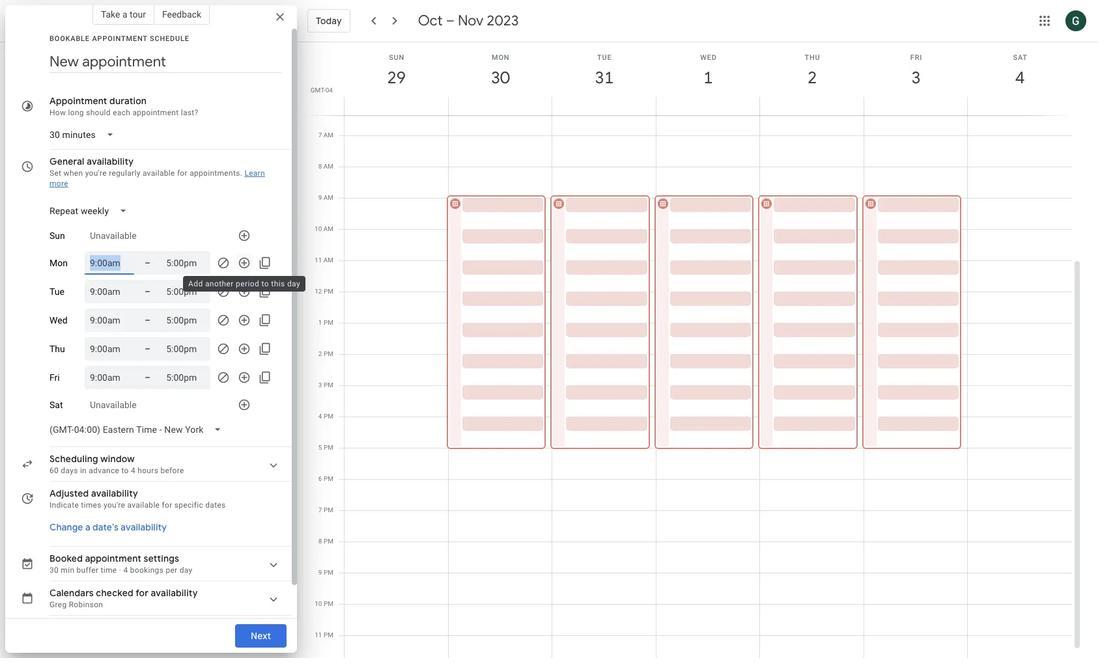 Task type: describe. For each thing, give the bounding box(es) containing it.
window
[[100, 453, 135, 465]]

10 am
[[315, 225, 333, 233]]

11 pm
[[315, 632, 333, 639]]

scheduling window 60 days in advance to 4 hours before
[[49, 453, 184, 475]]

31
[[594, 67, 613, 89]]

1 horizontal spatial to
[[262, 279, 269, 289]]

am for 8 am
[[323, 163, 333, 170]]

0 vertical spatial you're
[[85, 169, 107, 178]]

sun for sun 29
[[389, 53, 405, 62]]

pm for 5 pm
[[324, 444, 333, 451]]

·
[[119, 566, 121, 575]]

long
[[68, 108, 84, 117]]

tue for tue
[[49, 287, 64, 297]]

schedule
[[150, 35, 189, 43]]

fri for fri 3
[[910, 53, 922, 62]]

fri 3
[[910, 53, 922, 89]]

buffer
[[77, 566, 99, 575]]

11 am
[[315, 257, 333, 264]]

appointments.
[[190, 169, 242, 178]]

appointment inside appointment duration how long should each appointment last?
[[132, 108, 179, 117]]

sat for sat 4
[[1013, 53, 1028, 62]]

04
[[325, 87, 333, 94]]

before
[[160, 466, 184, 475]]

specific
[[174, 501, 203, 510]]

mon for mon 30
[[492, 53, 510, 62]]

next button
[[235, 621, 287, 652]]

pm for 4 pm
[[324, 413, 333, 420]]

gmt-
[[311, 87, 325, 94]]

appointment
[[92, 35, 148, 43]]

8 for 8 am
[[318, 163, 322, 170]]

10 for 10 pm
[[315, 600, 322, 608]]

10 for 10 am
[[315, 225, 322, 233]]

End time on Fridays text field
[[166, 370, 205, 386]]

2 horizontal spatial for
[[177, 169, 187, 178]]

calendars checked for availability greg robinson
[[49, 587, 198, 610]]

am for 11 am
[[324, 257, 333, 264]]

thu for thu
[[49, 344, 65, 354]]

7 pm
[[318, 507, 333, 514]]

11 for 11 pm
[[315, 632, 322, 639]]

for inside the adjusted availability indicate times you're available for specific dates
[[162, 501, 172, 510]]

60
[[49, 466, 59, 475]]

6
[[318, 475, 322, 483]]

– for wed
[[145, 315, 151, 326]]

wed for wed
[[49, 315, 67, 326]]

take a tour
[[101, 9, 146, 20]]

a for take
[[122, 9, 127, 20]]

this
[[271, 279, 285, 289]]

sun for sun
[[49, 231, 65, 241]]

today button
[[307, 5, 350, 36]]

calendars
[[49, 587, 94, 599]]

pm for 2 pm
[[324, 350, 333, 358]]

sunday, october 29 element
[[382, 63, 411, 93]]

– right oct
[[446, 12, 455, 30]]

availability up regularly on the left
[[87, 156, 134, 167]]

fri for fri
[[49, 373, 60, 383]]

days
[[61, 466, 78, 475]]

sun 29
[[386, 53, 405, 89]]

last?
[[181, 108, 198, 117]]

learn
[[244, 169, 265, 178]]

2 pm
[[318, 350, 333, 358]]

bookings
[[130, 566, 164, 575]]

2 inside thu 2
[[807, 67, 816, 89]]

tuesday, october 31 element
[[589, 63, 619, 93]]

sat for sat
[[49, 400, 63, 410]]

9 am
[[318, 194, 333, 201]]

scheduling
[[49, 453, 98, 465]]

appointment duration how long should each appointment last?
[[49, 95, 198, 117]]

feedback
[[162, 9, 201, 20]]

5
[[318, 444, 322, 451]]

1 vertical spatial 1
[[318, 319, 322, 326]]

day inside booked appointment settings 30 min buffer time · 4 bookings per day
[[180, 566, 192, 575]]

unavailable for sat
[[90, 400, 137, 410]]

0 vertical spatial available
[[143, 169, 175, 178]]

tue 31
[[594, 53, 613, 89]]

bookable
[[49, 35, 90, 43]]

dates
[[205, 501, 226, 510]]

advance
[[89, 466, 119, 475]]

gmt-04
[[311, 87, 333, 94]]

11 for 11 am
[[315, 257, 322, 264]]

wed for wed 1
[[700, 53, 717, 62]]

booked appointment settings 30 min buffer time · 4 bookings per day
[[49, 553, 192, 575]]

– for thu
[[145, 344, 151, 354]]

each
[[113, 108, 130, 117]]

4 inside 'sat 4'
[[1015, 67, 1024, 89]]

min
[[61, 566, 74, 575]]

4 column header
[[967, 42, 1072, 115]]

29
[[386, 67, 405, 89]]

4 pm
[[318, 413, 333, 420]]

settings
[[144, 553, 179, 565]]

pm for 3 pm
[[324, 382, 333, 389]]

wed 1
[[700, 53, 717, 89]]

– for fri
[[145, 373, 151, 383]]

End time on Wednesdays text field
[[166, 313, 205, 328]]

time
[[101, 566, 117, 575]]

another
[[205, 279, 234, 289]]

Start time on Fridays text field
[[90, 370, 129, 386]]

greg
[[49, 600, 67, 610]]

robinson
[[69, 600, 103, 610]]

available inside the adjusted availability indicate times you're available for specific dates
[[127, 501, 160, 510]]

adjusted availability indicate times you're available for specific dates
[[49, 488, 226, 510]]

Start time on Tuesdays text field
[[90, 284, 129, 300]]

period
[[236, 279, 259, 289]]

should
[[86, 108, 111, 117]]

you're inside the adjusted availability indicate times you're available for specific dates
[[104, 501, 125, 510]]

10 pm
[[315, 600, 333, 608]]

1 pm
[[318, 319, 333, 326]]

tue for tue 31
[[597, 53, 612, 62]]

2 column header
[[760, 42, 864, 115]]

general
[[49, 156, 84, 167]]

grid containing 29
[[302, 42, 1082, 658]]

nov
[[458, 12, 484, 30]]

friday, november 3 element
[[901, 63, 931, 93]]

Start time on Thursdays text field
[[90, 341, 129, 357]]

mon for mon
[[49, 258, 68, 268]]

am for 7 am
[[323, 132, 333, 139]]

adjusted
[[49, 488, 89, 500]]

how
[[49, 108, 66, 117]]

in
[[80, 466, 87, 475]]

End time on Thursdays text field
[[166, 341, 205, 357]]

set
[[49, 169, 61, 178]]

indicate
[[49, 501, 79, 510]]

learn more link
[[49, 169, 265, 188]]



Task type: vqa. For each thing, say whether or not it's contained in the screenshot.
'27' column header
no



Task type: locate. For each thing, give the bounding box(es) containing it.
sun
[[389, 53, 405, 62], [49, 231, 65, 241]]

for left appointments.
[[177, 169, 187, 178]]

sat up the saturday, november 4 element
[[1013, 53, 1028, 62]]

per
[[166, 566, 177, 575]]

0 horizontal spatial 1
[[318, 319, 322, 326]]

pm up 2 pm
[[324, 319, 333, 326]]

10 up 11 pm at bottom
[[315, 600, 322, 608]]

6 pm
[[318, 475, 333, 483]]

wed left "start time on wednesdays" text box
[[49, 315, 67, 326]]

8 pm
[[318, 538, 333, 545]]

booked
[[49, 553, 83, 565]]

0 vertical spatial 1
[[703, 67, 712, 89]]

0 vertical spatial a
[[122, 9, 127, 20]]

1 vertical spatial 11
[[315, 632, 322, 639]]

learn more
[[49, 169, 265, 188]]

a
[[122, 9, 127, 20], [85, 522, 90, 533]]

oct
[[418, 12, 443, 30]]

0 vertical spatial day
[[287, 279, 300, 289]]

1 vertical spatial 9
[[318, 569, 322, 576]]

mon up 'monday, october 30' element
[[492, 53, 510, 62]]

3 am from the top
[[323, 194, 333, 201]]

pm down 1 pm
[[324, 350, 333, 358]]

30 inside mon 30
[[490, 67, 509, 89]]

sat 4
[[1013, 53, 1028, 89]]

10 pm from the top
[[324, 569, 333, 576]]

1 vertical spatial 2
[[318, 350, 322, 358]]

available down hours
[[127, 501, 160, 510]]

availability down advance
[[91, 488, 138, 500]]

pm for 12 pm
[[324, 288, 333, 295]]

thursday, november 2 element
[[797, 63, 827, 93]]

pm for 11 pm
[[324, 632, 333, 639]]

9 for 9 am
[[318, 194, 322, 201]]

2 9 from the top
[[318, 569, 322, 576]]

pm right the 6 on the bottom left
[[324, 475, 333, 483]]

for inside calendars checked for availability greg robinson
[[136, 587, 149, 599]]

8
[[318, 163, 322, 170], [318, 538, 322, 545]]

6 pm from the top
[[324, 444, 333, 451]]

– left end time on wednesdays text field
[[145, 315, 151, 326]]

fri up friday, november 3 'element'
[[910, 53, 922, 62]]

thu
[[805, 53, 820, 62], [49, 344, 65, 354]]

11 up 12
[[315, 257, 322, 264]]

pm down the 7 pm
[[324, 538, 333, 545]]

30 column header
[[448, 42, 552, 115]]

4 am from the top
[[324, 225, 333, 233]]

tue inside 'tue 31'
[[597, 53, 612, 62]]

0 vertical spatial 10
[[315, 225, 322, 233]]

day right per
[[180, 566, 192, 575]]

availability inside the adjusted availability indicate times you're available for specific dates
[[91, 488, 138, 500]]

30 left min
[[49, 566, 59, 575]]

1 horizontal spatial for
[[162, 501, 172, 510]]

1 vertical spatial 30
[[49, 566, 59, 575]]

am for 10 am
[[324, 225, 333, 233]]

a left tour
[[122, 9, 127, 20]]

3 column header
[[864, 42, 968, 115]]

30 inside booked appointment settings 30 min buffer time · 4 bookings per day
[[49, 566, 59, 575]]

bookable appointment schedule
[[49, 35, 189, 43]]

monday, october 30 element
[[485, 63, 515, 93]]

hours
[[138, 466, 158, 475]]

4 inside scheduling window 60 days in advance to 4 hours before
[[131, 466, 135, 475]]

2
[[807, 67, 816, 89], [318, 350, 322, 358]]

Start time on Mondays text field
[[90, 255, 129, 271]]

29 column header
[[344, 42, 448, 115]]

1 vertical spatial tue
[[49, 287, 64, 297]]

7 pm from the top
[[324, 475, 333, 483]]

wed up wednesday, november 1 element
[[700, 53, 717, 62]]

availability inside button
[[121, 522, 167, 533]]

1 9 from the top
[[318, 194, 322, 201]]

sun down the more
[[49, 231, 65, 241]]

5 pm from the top
[[324, 413, 333, 420]]

0 vertical spatial wed
[[700, 53, 717, 62]]

30
[[490, 67, 509, 89], [49, 566, 59, 575]]

2 10 from the top
[[315, 600, 322, 608]]

2 7 from the top
[[318, 507, 322, 514]]

3 pm from the top
[[324, 350, 333, 358]]

1 horizontal spatial 2
[[807, 67, 816, 89]]

appointment up time
[[85, 553, 141, 565]]

1 10 from the top
[[315, 225, 322, 233]]

1 vertical spatial 3
[[318, 382, 322, 389]]

unavailable for sun
[[90, 231, 137, 241]]

unavailable up start time on mondays text box
[[90, 231, 137, 241]]

1 vertical spatial 10
[[315, 600, 322, 608]]

1 vertical spatial a
[[85, 522, 90, 533]]

available right regularly on the left
[[143, 169, 175, 178]]

End time on Mondays text field
[[166, 255, 205, 271]]

1 am from the top
[[323, 132, 333, 139]]

a inside button
[[122, 9, 127, 20]]

0 horizontal spatial 2
[[318, 350, 322, 358]]

1 11 from the top
[[315, 257, 322, 264]]

mon
[[492, 53, 510, 62], [49, 258, 68, 268]]

1 8 from the top
[[318, 163, 322, 170]]

0 vertical spatial unavailable
[[90, 231, 137, 241]]

change a date's availability
[[49, 522, 167, 533]]

1 horizontal spatial wed
[[700, 53, 717, 62]]

9 up 10 am on the top of the page
[[318, 194, 322, 201]]

pm right 12
[[324, 288, 333, 295]]

1 horizontal spatial fri
[[910, 53, 922, 62]]

1 vertical spatial 7
[[318, 507, 322, 514]]

1 horizontal spatial a
[[122, 9, 127, 20]]

0 vertical spatial 7
[[318, 132, 322, 139]]

End time on Tuesdays text field
[[166, 284, 205, 300]]

1 vertical spatial day
[[180, 566, 192, 575]]

a for change
[[85, 522, 90, 533]]

for left specific
[[162, 501, 172, 510]]

0 vertical spatial 9
[[318, 194, 322, 201]]

pm for 7 pm
[[324, 507, 333, 514]]

next
[[251, 630, 271, 642]]

pm down 9 pm
[[324, 600, 333, 608]]

take a tour button
[[92, 4, 154, 25]]

0 vertical spatial 3
[[911, 67, 920, 89]]

thu up thursday, november 2 element
[[805, 53, 820, 62]]

you're up change a date's availability button
[[104, 501, 125, 510]]

0 horizontal spatial fri
[[49, 373, 60, 383]]

0 vertical spatial sat
[[1013, 53, 1028, 62]]

to left this
[[262, 279, 269, 289]]

8 pm from the top
[[324, 507, 333, 514]]

checked
[[96, 587, 134, 599]]

availability down the adjusted availability indicate times you're available for specific dates
[[121, 522, 167, 533]]

31 column header
[[552, 42, 656, 115]]

1 inside wed 1
[[703, 67, 712, 89]]

pm for 1 pm
[[324, 319, 333, 326]]

fri inside 3 column header
[[910, 53, 922, 62]]

am up 9 am
[[323, 163, 333, 170]]

12 pm
[[315, 288, 333, 295]]

1 unavailable from the top
[[90, 231, 137, 241]]

available
[[143, 169, 175, 178], [127, 501, 160, 510]]

change
[[49, 522, 83, 533]]

1 vertical spatial available
[[127, 501, 160, 510]]

pm up '4 pm'
[[324, 382, 333, 389]]

tue left the start time on tuesdays 'text field'
[[49, 287, 64, 297]]

pm right 5
[[324, 444, 333, 451]]

0 horizontal spatial sun
[[49, 231, 65, 241]]

0 horizontal spatial to
[[121, 466, 129, 475]]

2 unavailable from the top
[[90, 400, 137, 410]]

pm up 8 pm
[[324, 507, 333, 514]]

availability
[[87, 156, 134, 167], [91, 488, 138, 500], [121, 522, 167, 533], [151, 587, 198, 599]]

wed inside the 1 column header
[[700, 53, 717, 62]]

– right start time on fridays text field
[[145, 373, 151, 383]]

1 horizontal spatial 3
[[911, 67, 920, 89]]

am for 9 am
[[323, 194, 333, 201]]

add another period to this day
[[188, 279, 300, 289]]

1 horizontal spatial 1
[[703, 67, 712, 89]]

0 horizontal spatial a
[[85, 522, 90, 533]]

date's
[[93, 522, 118, 533]]

None field
[[44, 123, 124, 147], [44, 199, 138, 223], [44, 418, 232, 442], [44, 123, 124, 147], [44, 199, 138, 223], [44, 418, 232, 442]]

4 pm from the top
[[324, 382, 333, 389]]

7 down the 6 on the bottom left
[[318, 507, 322, 514]]

0 vertical spatial mon
[[492, 53, 510, 62]]

2 11 from the top
[[315, 632, 322, 639]]

feedback button
[[154, 4, 210, 25]]

11 pm from the top
[[324, 600, 333, 608]]

5 pm
[[318, 444, 333, 451]]

duration
[[109, 95, 147, 107]]

am down 9 am
[[324, 225, 333, 233]]

0 horizontal spatial wed
[[49, 315, 67, 326]]

11
[[315, 257, 322, 264], [315, 632, 322, 639]]

fri
[[910, 53, 922, 62], [49, 373, 60, 383]]

0 horizontal spatial mon
[[49, 258, 68, 268]]

a left the date's
[[85, 522, 90, 533]]

1 vertical spatial fri
[[49, 373, 60, 383]]

saturday, november 4 element
[[1005, 63, 1035, 93]]

sat inside 4 column header
[[1013, 53, 1028, 62]]

today
[[316, 15, 342, 27]]

0 horizontal spatial sat
[[49, 400, 63, 410]]

1 horizontal spatial day
[[287, 279, 300, 289]]

Add title text field
[[49, 52, 281, 72]]

1
[[703, 67, 712, 89], [318, 319, 322, 326]]

0 vertical spatial 30
[[490, 67, 509, 89]]

appointment
[[132, 108, 179, 117], [85, 553, 141, 565]]

pm up 5 pm
[[324, 413, 333, 420]]

appointment inside booked appointment settings 30 min buffer time · 4 bookings per day
[[85, 553, 141, 565]]

add
[[188, 279, 203, 289]]

1 vertical spatial appointment
[[85, 553, 141, 565]]

1 vertical spatial you're
[[104, 501, 125, 510]]

9 for 9 pm
[[318, 569, 322, 576]]

wed
[[700, 53, 717, 62], [49, 315, 67, 326]]

3 inside fri 3
[[911, 67, 920, 89]]

3
[[911, 67, 920, 89], [318, 382, 322, 389]]

1 vertical spatial thu
[[49, 344, 65, 354]]

0 vertical spatial 8
[[318, 163, 322, 170]]

7 up 8 am
[[318, 132, 322, 139]]

regularly
[[109, 169, 140, 178]]

more
[[49, 179, 68, 188]]

am up 12 pm
[[324, 257, 333, 264]]

0 horizontal spatial for
[[136, 587, 149, 599]]

7 am
[[318, 132, 333, 139]]

sun inside the sun 29
[[389, 53, 405, 62]]

tour
[[130, 9, 146, 20]]

thu inside 2 column header
[[805, 53, 820, 62]]

– for tue
[[145, 287, 151, 297]]

0 horizontal spatial tue
[[49, 287, 64, 297]]

for
[[177, 169, 187, 178], [162, 501, 172, 510], [136, 587, 149, 599]]

0 vertical spatial thu
[[805, 53, 820, 62]]

a inside button
[[85, 522, 90, 533]]

pm for 8 pm
[[324, 538, 333, 545]]

9 pm from the top
[[324, 538, 333, 545]]

1 horizontal spatial 30
[[490, 67, 509, 89]]

set when you're regularly available for appointments.
[[49, 169, 242, 178]]

1 vertical spatial wed
[[49, 315, 67, 326]]

oct – nov 2023
[[418, 12, 519, 30]]

1 horizontal spatial sun
[[389, 53, 405, 62]]

availability down per
[[151, 587, 198, 599]]

9 up 10 pm
[[318, 569, 322, 576]]

0 vertical spatial to
[[262, 279, 269, 289]]

to
[[262, 279, 269, 289], [121, 466, 129, 475]]

availability inside calendars checked for availability greg robinson
[[151, 587, 198, 599]]

2023
[[487, 12, 519, 30]]

8 down the 7 pm
[[318, 538, 322, 545]]

unavailable
[[90, 231, 137, 241], [90, 400, 137, 410]]

1 pm from the top
[[324, 288, 333, 295]]

for down bookings on the left of page
[[136, 587, 149, 599]]

appointment down duration
[[132, 108, 179, 117]]

0 horizontal spatial thu
[[49, 344, 65, 354]]

10 up 11 am at the left
[[315, 225, 322, 233]]

2 vertical spatial for
[[136, 587, 149, 599]]

7 for 7 pm
[[318, 507, 322, 514]]

1 horizontal spatial thu
[[805, 53, 820, 62]]

am down 8 am
[[323, 194, 333, 201]]

mon inside mon 30
[[492, 53, 510, 62]]

0 vertical spatial appointment
[[132, 108, 179, 117]]

7 for 7 am
[[318, 132, 322, 139]]

– right start time on thursdays text box at the left bottom of the page
[[145, 344, 151, 354]]

tue up 31
[[597, 53, 612, 62]]

fri left start time on fridays text field
[[49, 373, 60, 383]]

9 pm
[[318, 569, 333, 576]]

am up 8 am
[[323, 132, 333, 139]]

30 down '2023'
[[490, 67, 509, 89]]

pm down 8 pm
[[324, 569, 333, 576]]

Start time on Wednesdays text field
[[90, 313, 129, 328]]

pm for 6 pm
[[324, 475, 333, 483]]

1 vertical spatial sat
[[49, 400, 63, 410]]

you're down general availability
[[85, 169, 107, 178]]

0 horizontal spatial day
[[180, 566, 192, 575]]

change a date's availability button
[[44, 516, 172, 539]]

12
[[315, 288, 322, 295]]

1 vertical spatial sun
[[49, 231, 65, 241]]

1 vertical spatial to
[[121, 466, 129, 475]]

8 for 8 pm
[[318, 538, 322, 545]]

1 column header
[[656, 42, 760, 115]]

unavailable down start time on fridays text field
[[90, 400, 137, 410]]

5 am from the top
[[324, 257, 333, 264]]

general availability
[[49, 156, 134, 167]]

8 up 9 am
[[318, 163, 322, 170]]

– right start time on mondays text box
[[145, 258, 151, 268]]

1 vertical spatial mon
[[49, 258, 68, 268]]

1 7 from the top
[[318, 132, 322, 139]]

1 horizontal spatial tue
[[597, 53, 612, 62]]

8 am
[[318, 163, 333, 170]]

thu left start time on thursdays text box at the left bottom of the page
[[49, 344, 65, 354]]

mon left start time on mondays text box
[[49, 258, 68, 268]]

you're
[[85, 169, 107, 178], [104, 501, 125, 510]]

2 am from the top
[[323, 163, 333, 170]]

pm for 10 pm
[[324, 600, 333, 608]]

grid
[[302, 42, 1082, 658]]

12 pm from the top
[[324, 632, 333, 639]]

3 pm
[[318, 382, 333, 389]]

to down window at bottom
[[121, 466, 129, 475]]

2 8 from the top
[[318, 538, 322, 545]]

0 vertical spatial for
[[177, 169, 187, 178]]

mon 30
[[490, 53, 510, 89]]

wednesday, november 1 element
[[693, 63, 723, 93]]

1 horizontal spatial sat
[[1013, 53, 1028, 62]]

– for mon
[[145, 258, 151, 268]]

0 vertical spatial fri
[[910, 53, 922, 62]]

1 vertical spatial 8
[[318, 538, 322, 545]]

sun up 29
[[389, 53, 405, 62]]

1 vertical spatial unavailable
[[90, 400, 137, 410]]

pm for 9 pm
[[324, 569, 333, 576]]

0 vertical spatial sun
[[389, 53, 405, 62]]

pm down 10 pm
[[324, 632, 333, 639]]

day right this
[[287, 279, 300, 289]]

appointment
[[49, 95, 107, 107]]

thu 2
[[805, 53, 820, 89]]

1 horizontal spatial mon
[[492, 53, 510, 62]]

0 vertical spatial tue
[[597, 53, 612, 62]]

4
[[1015, 67, 1024, 89], [318, 413, 322, 420], [131, 466, 135, 475], [123, 566, 128, 575]]

take
[[101, 9, 120, 20]]

0 vertical spatial 2
[[807, 67, 816, 89]]

2 pm from the top
[[324, 319, 333, 326]]

4 inside booked appointment settings 30 min buffer time · 4 bookings per day
[[123, 566, 128, 575]]

0 horizontal spatial 30
[[49, 566, 59, 575]]

0 horizontal spatial 3
[[318, 382, 322, 389]]

to inside scheduling window 60 days in advance to 4 hours before
[[121, 466, 129, 475]]

1 vertical spatial for
[[162, 501, 172, 510]]

sat up scheduling
[[49, 400, 63, 410]]

– left "end time on tuesdays" text box on the left of page
[[145, 287, 151, 297]]

thu for thu 2
[[805, 53, 820, 62]]

sat
[[1013, 53, 1028, 62], [49, 400, 63, 410]]

11 down 10 pm
[[315, 632, 322, 639]]

0 vertical spatial 11
[[315, 257, 322, 264]]

when
[[64, 169, 83, 178]]



